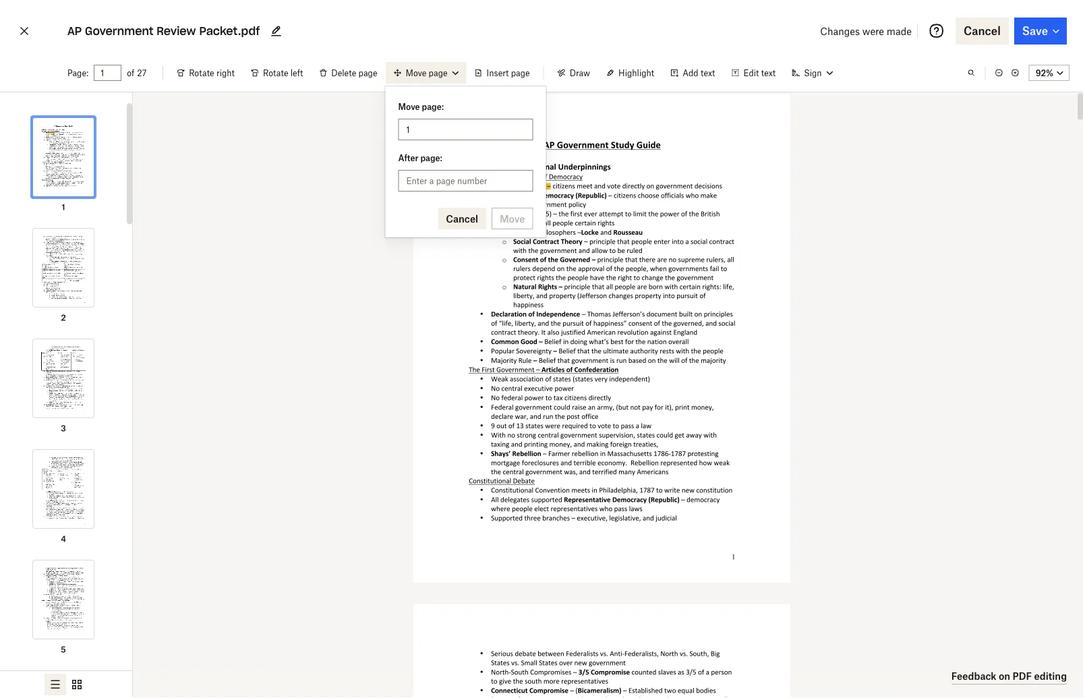 Task type: describe. For each thing, give the bounding box(es) containing it.
page for delete page
[[359, 68, 377, 78]]

text for edit text
[[761, 68, 776, 78]]

1 horizontal spatial cancel
[[964, 24, 1001, 37]]

draw button
[[550, 62, 598, 84]]

page for move page
[[429, 68, 448, 78]]

left
[[291, 68, 303, 78]]

page 6. selectable thumbnail preview image
[[20, 656, 107, 698]]

add
[[683, 68, 699, 78]]

92% button
[[1029, 65, 1070, 81]]

move page:
[[398, 102, 444, 112]]

cancel image
[[16, 20, 32, 42]]

92%
[[1036, 68, 1054, 78]]

highlight button
[[598, 62, 663, 84]]

page 3. selectable thumbnail preview element
[[20, 324, 107, 435]]

changes
[[821, 25, 860, 37]]

page: for move page:
[[422, 102, 444, 112]]

cancel button inside menu item
[[438, 208, 486, 229]]

Selected pages to move text field
[[406, 122, 525, 137]]

rotate left button
[[243, 62, 311, 84]]

rotate left
[[263, 68, 303, 78]]

delete page button
[[311, 62, 386, 84]]

insert page button
[[467, 62, 538, 84]]

Page to insert selected pages after text field
[[406, 173, 525, 188]]

text for add text
[[701, 68, 715, 78]]

27
[[137, 68, 147, 78]]

move page
[[406, 68, 448, 78]]

right
[[217, 68, 235, 78]]

ap government review packet.pdf
[[67, 24, 260, 38]]

edit
[[744, 68, 759, 78]]

Button to change sidebar list view to grid view radio
[[66, 674, 88, 696]]

1
[[62, 202, 65, 212]]

move page button
[[386, 62, 467, 84]]

on
[[999, 671, 1011, 682]]

Button to change sidebar grid view to list view radio
[[45, 674, 66, 696]]

3
[[61, 423, 66, 433]]

feedback on pdf editing button
[[952, 669, 1067, 685]]

of 27
[[127, 68, 147, 78]]

5
[[61, 645, 66, 655]]

feedback on pdf editing
[[952, 671, 1067, 682]]



Task type: vqa. For each thing, say whether or not it's contained in the screenshot.
the and
no



Task type: locate. For each thing, give the bounding box(es) containing it.
2 horizontal spatial page
[[511, 68, 530, 78]]

insert page
[[487, 68, 530, 78]]

cancel down page to insert selected pages after text box
[[446, 213, 478, 224]]

rotate inside 'button'
[[189, 68, 214, 78]]

move for move page
[[406, 68, 427, 78]]

0 horizontal spatial text
[[701, 68, 715, 78]]

were
[[863, 25, 884, 37]]

rotate left right
[[189, 68, 214, 78]]

move
[[406, 68, 427, 78], [398, 102, 420, 112]]

cancel inside menu item
[[446, 213, 478, 224]]

move up the move page:
[[406, 68, 427, 78]]

page: down move page
[[422, 102, 444, 112]]

delete page
[[331, 68, 377, 78]]

page inside dropdown button
[[429, 68, 448, 78]]

page 4. selectable thumbnail preview element
[[20, 435, 107, 546]]

rotate for rotate right
[[189, 68, 214, 78]]

0 vertical spatial page:
[[422, 102, 444, 112]]

add text button
[[663, 62, 723, 84]]

after
[[398, 153, 419, 163]]

page: right after
[[421, 153, 443, 163]]

draw
[[570, 68, 590, 78]]

highlight
[[619, 68, 655, 78]]

move inside dropdown button
[[406, 68, 427, 78]]

text inside button
[[761, 68, 776, 78]]

1 horizontal spatial text
[[761, 68, 776, 78]]

1 page from the left
[[359, 68, 377, 78]]

0 vertical spatial cancel
[[964, 24, 1001, 37]]

option group
[[0, 671, 132, 698]]

2 text from the left
[[761, 68, 776, 78]]

1 rotate from the left
[[189, 68, 214, 78]]

0 horizontal spatial cancel
[[446, 213, 478, 224]]

1 horizontal spatial cancel button
[[956, 18, 1009, 45]]

page 2. selectable thumbnail preview element
[[20, 214, 107, 324]]

packet.pdf
[[199, 24, 260, 38]]

page 5. selectable thumbnail preview element
[[20, 546, 107, 656]]

ap
[[67, 24, 82, 38]]

1 vertical spatial cancel button
[[438, 208, 486, 229]]

3 page from the left
[[511, 68, 530, 78]]

pdf
[[1013, 671, 1032, 682]]

editing
[[1035, 671, 1067, 682]]

rotate left left
[[263, 68, 288, 78]]

0 horizontal spatial rotate
[[189, 68, 214, 78]]

None number field
[[101, 67, 115, 78]]

rotate
[[189, 68, 214, 78], [263, 68, 288, 78]]

cancel left save
[[964, 24, 1001, 37]]

cancel button down page to insert selected pages after text box
[[438, 208, 486, 229]]

cancel button left save
[[956, 18, 1009, 45]]

text right add
[[701, 68, 715, 78]]

government
[[85, 24, 153, 38]]

rotate right button
[[169, 62, 243, 84]]

page: for after page:
[[421, 153, 443, 163]]

1 text from the left
[[701, 68, 715, 78]]

edit text button
[[723, 62, 784, 84]]

2 page from the left
[[429, 68, 448, 78]]

page:
[[422, 102, 444, 112], [421, 153, 443, 163]]

1 vertical spatial cancel
[[446, 213, 478, 224]]

text right edit
[[761, 68, 776, 78]]

1 horizontal spatial rotate
[[263, 68, 288, 78]]

0 horizontal spatial cancel button
[[438, 208, 486, 229]]

cancel menu item
[[386, 92, 546, 232]]

1 vertical spatial move
[[398, 102, 420, 112]]

changes were made
[[821, 25, 912, 37]]

page right insert at the left
[[511, 68, 530, 78]]

0 vertical spatial move
[[406, 68, 427, 78]]

save button
[[1014, 18, 1067, 45]]

sign
[[804, 68, 822, 78]]

move down move page dropdown button
[[398, 102, 420, 112]]

text
[[701, 68, 715, 78], [761, 68, 776, 78]]

feedback
[[952, 671, 997, 682]]

cancel
[[964, 24, 1001, 37], [446, 213, 478, 224]]

after page:
[[398, 153, 443, 163]]

review
[[157, 24, 196, 38]]

2 rotate from the left
[[263, 68, 288, 78]]

cancel button
[[956, 18, 1009, 45], [438, 208, 486, 229]]

text inside button
[[701, 68, 715, 78]]

edit text
[[744, 68, 776, 78]]

add text
[[683, 68, 715, 78]]

0 horizontal spatial page
[[359, 68, 377, 78]]

rotate right
[[189, 68, 235, 78]]

page 1. selected thumbnail preview element
[[20, 103, 107, 214]]

sign button
[[784, 62, 841, 84]]

1 horizontal spatial page
[[429, 68, 448, 78]]

0 vertical spatial cancel button
[[956, 18, 1009, 45]]

2
[[61, 313, 66, 323]]

rotate inside button
[[263, 68, 288, 78]]

page
[[359, 68, 377, 78], [429, 68, 448, 78], [511, 68, 530, 78]]

1 vertical spatial page:
[[421, 153, 443, 163]]

move inside cancel menu item
[[398, 102, 420, 112]]

rotate for rotate left
[[263, 68, 288, 78]]

page:
[[67, 68, 88, 78]]

4
[[61, 534, 66, 544]]

made
[[887, 25, 912, 37]]

page up the move page:
[[429, 68, 448, 78]]

insert
[[487, 68, 509, 78]]

delete
[[331, 68, 356, 78]]

page for insert page
[[511, 68, 530, 78]]

of
[[127, 68, 134, 78]]

move for move page:
[[398, 102, 420, 112]]

page right delete
[[359, 68, 377, 78]]

save
[[1023, 24, 1048, 37]]



